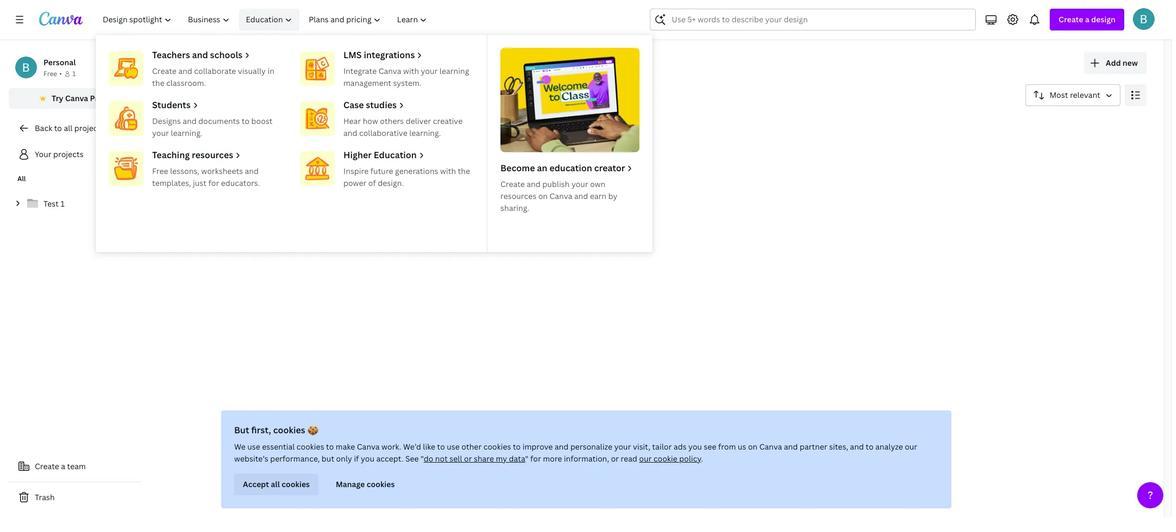 Task type: locate. For each thing, give the bounding box(es) containing it.
first,
[[251, 424, 271, 436]]

the up students in the left of the page
[[152, 78, 164, 88]]

1 right the '•'
[[72, 69, 76, 78]]

your projects link
[[9, 144, 141, 165]]

1 vertical spatial the
[[458, 166, 470, 176]]

1 vertical spatial education
[[374, 149, 417, 161]]

the inside create and collaborate visually in the classroom.
[[152, 78, 164, 88]]

images button
[[295, 115, 330, 135]]

performance,
[[270, 454, 320, 464]]

create inside button
[[35, 461, 59, 471]]

0 horizontal spatial 1
[[61, 198, 65, 209]]

test
[[527, 180, 542, 191], [44, 198, 59, 209]]

power
[[344, 178, 367, 188]]

use up 'website's' on the bottom
[[247, 442, 260, 452]]

our inside we use essential cookies to make canva work. we'd like to use other cookies to improve and personalize your visit, tailor ads you see from us on canva and partner sites, and to analyze our website's performance, but only if you accept. see "
[[905, 442, 918, 452]]

1 horizontal spatial designs
[[244, 120, 273, 130]]

design
[[1092, 14, 1116, 24]]

studies
[[366, 99, 397, 111]]

0 vertical spatial you
[[689, 442, 702, 452]]

to up data
[[513, 442, 521, 452]]

1 horizontal spatial the
[[458, 166, 470, 176]]

canva down integrations
[[379, 66, 402, 76]]

1 vertical spatial your projects
[[35, 149, 84, 159]]

create inside create and publish your own resources on canva and earn by sharing.
[[501, 179, 525, 189]]

or right sell
[[464, 454, 472, 464]]

1 horizontal spatial free
[[152, 166, 168, 176]]

0 horizontal spatial learning.
[[171, 128, 203, 138]]

canva
[[379, 66, 402, 76], [65, 93, 88, 103], [550, 191, 573, 201], [357, 442, 380, 452], [760, 442, 782, 452]]

back to all projects
[[35, 123, 105, 133]]

and inside designs and documents to boost your learning.
[[183, 116, 197, 126]]

1 vertical spatial you
[[361, 454, 374, 464]]

cookies down accept. on the left of page
[[367, 479, 395, 489]]

designs for designs and documents to boost your learning.
[[152, 116, 181, 126]]

free for free •
[[44, 69, 57, 78]]

but first, cookies 🍪 dialog
[[221, 411, 952, 508]]

resources up sharing.
[[501, 191, 537, 201]]

canva down publish
[[550, 191, 573, 201]]

your down back
[[35, 149, 51, 159]]

accept all cookies button
[[234, 474, 318, 495]]

with up system. on the top of the page
[[403, 66, 419, 76]]

create a team button
[[9, 456, 141, 477]]

collaborative
[[359, 128, 408, 138]]

1 horizontal spatial education
[[374, 149, 417, 161]]

designs for designs
[[244, 120, 273, 130]]

create for create a design
[[1060, 14, 1084, 24]]

0 horizontal spatial the
[[152, 78, 164, 88]]

0 vertical spatial your projects
[[150, 52, 266, 75]]

0 horizontal spatial resources
[[192, 149, 233, 161]]

to right like at the left of page
[[437, 442, 445, 452]]

all right accept
[[271, 479, 280, 489]]

sharing.
[[501, 203, 530, 213]]

0 horizontal spatial education
[[246, 14, 283, 24]]

make
[[336, 442, 355, 452]]

our down visit,
[[639, 454, 652, 464]]

creator
[[595, 162, 626, 174]]

all
[[64, 123, 73, 133], [271, 479, 280, 489]]

share
[[474, 454, 494, 464]]

0 horizontal spatial all
[[64, 123, 73, 133]]

1 vertical spatial all
[[17, 174, 26, 183]]

1 horizontal spatial 1
[[72, 69, 76, 78]]

create down become
[[501, 179, 525, 189]]

0 horizontal spatial our
[[639, 454, 652, 464]]

hear how others deliver creative and collaborative learning.
[[344, 116, 463, 138]]

1 up items
[[544, 180, 548, 191]]

1 horizontal spatial you
[[689, 442, 702, 452]]

your up system. on the top of the page
[[421, 66, 438, 76]]

pro
[[90, 93, 103, 103]]

1 vertical spatial with
[[440, 166, 456, 176]]

0 horizontal spatial test
[[44, 198, 59, 209]]

1 horizontal spatial all
[[271, 479, 280, 489]]

0 vertical spatial our
[[905, 442, 918, 452]]

2 horizontal spatial 1
[[544, 180, 548, 191]]

learning.
[[171, 128, 203, 138], [410, 128, 441, 138]]

collaborate
[[194, 66, 236, 76]]

your left own
[[572, 179, 589, 189]]

1 horizontal spatial "
[[525, 454, 529, 464]]

and up classroom.
[[179, 66, 192, 76]]

0 vertical spatial education
[[246, 14, 283, 24]]

lessons,
[[170, 166, 199, 176]]

1 vertical spatial free
[[152, 166, 168, 176]]

designs inside button
[[244, 120, 273, 130]]

0 horizontal spatial for
[[209, 178, 219, 188]]

worksheets
[[201, 166, 243, 176]]

a inside create a design dropdown button
[[1086, 14, 1090, 24]]

2 vertical spatial 1
[[61, 198, 65, 209]]

1 vertical spatial 1
[[544, 180, 548, 191]]

your inside designs and documents to boost your learning.
[[152, 128, 169, 138]]

higher education
[[344, 149, 417, 161]]

0 vertical spatial projects
[[194, 52, 266, 75]]

create for create and collaborate visually in the classroom.
[[152, 66, 177, 76]]

resources up worksheets
[[192, 149, 233, 161]]

designs down students in the left of the page
[[152, 116, 181, 126]]

canva right us
[[760, 442, 782, 452]]

a left design
[[1086, 14, 1090, 24]]

0 horizontal spatial "
[[421, 454, 424, 464]]

you up policy
[[689, 442, 702, 452]]

and down hear
[[344, 128, 358, 138]]

with
[[403, 66, 419, 76], [440, 166, 456, 176]]

integrate canva with your learning management system.
[[344, 66, 470, 88]]

improve
[[523, 442, 553, 452]]

1 horizontal spatial your
[[150, 52, 190, 75]]

use up sell
[[447, 442, 460, 452]]

test 1 0 items
[[527, 180, 550, 201]]

designs button
[[240, 115, 278, 135]]

on right us
[[748, 442, 758, 452]]

0 vertical spatial all
[[154, 120, 164, 130]]

work.
[[382, 442, 401, 452]]

uploads link
[[318, 171, 477, 210]]

with inside inspire future generations with the power of design.
[[440, 166, 456, 176]]

but first, cookies 🍪
[[234, 424, 318, 436]]

0 horizontal spatial with
[[403, 66, 419, 76]]

own
[[591, 179, 606, 189]]

for right just on the left of the page
[[209, 178, 219, 188]]

0 vertical spatial the
[[152, 78, 164, 88]]

all button
[[150, 115, 169, 135]]

create inside dropdown button
[[1060, 14, 1084, 24]]

for
[[209, 178, 219, 188], [530, 454, 541, 464]]

2 use from the left
[[447, 442, 460, 452]]

hear
[[344, 116, 361, 126]]

1 vertical spatial test
[[44, 198, 59, 209]]

1 learning. from the left
[[171, 128, 203, 138]]

all right back
[[64, 123, 73, 133]]

1 horizontal spatial with
[[440, 166, 456, 176]]

canva right try
[[65, 93, 88, 103]]

website's
[[234, 454, 268, 464]]

uploads
[[359, 185, 390, 196]]

test inside test 1 0 items
[[527, 180, 542, 191]]

free for free lessons, worksheets and templates, just for educators.
[[152, 166, 168, 176]]

accept all cookies
[[243, 479, 310, 489]]

1 horizontal spatial on
[[748, 442, 758, 452]]

sell
[[450, 454, 462, 464]]

data
[[509, 454, 525, 464]]

2 " from the left
[[525, 454, 529, 464]]

we
[[234, 442, 245, 452]]

projects
[[194, 52, 266, 75], [74, 123, 105, 133], [53, 149, 84, 159]]

and inside create and collaborate visually in the classroom.
[[179, 66, 192, 76]]

my
[[496, 454, 507, 464]]

create inside create and collaborate visually in the classroom.
[[152, 66, 177, 76]]

0 vertical spatial with
[[403, 66, 419, 76]]

1 vertical spatial for
[[530, 454, 541, 464]]

" right see
[[421, 454, 424, 464]]

us
[[738, 442, 747, 452]]

do
[[424, 454, 433, 464]]

your projects down back to all projects at top
[[35, 149, 84, 159]]

1 vertical spatial resources
[[501, 191, 537, 201]]

1 horizontal spatial a
[[1086, 14, 1090, 24]]

learning. inside designs and documents to boost your learning.
[[171, 128, 203, 138]]

cookies up essential
[[273, 424, 305, 436]]

manage
[[336, 479, 365, 489]]

to right back
[[54, 123, 62, 133]]

1 horizontal spatial for
[[530, 454, 541, 464]]

your up read
[[614, 442, 631, 452]]

for down improve
[[530, 454, 541, 464]]

education up in
[[246, 14, 283, 24]]

0 horizontal spatial a
[[61, 461, 65, 471]]

and inside hear how others deliver creative and collaborative learning.
[[344, 128, 358, 138]]

others
[[380, 116, 404, 126]]

become
[[501, 162, 535, 174]]

your up classroom.
[[150, 52, 190, 75]]

on inside we use essential cookies to make canva work. we'd like to use other cookies to improve and personalize your visit, tailor ads you see from us on canva and partner sites, and to analyze our website's performance, but only if you accept. see "
[[748, 442, 758, 452]]

a inside 'create a team' button
[[61, 461, 65, 471]]

education menu
[[96, 35, 653, 252]]

cookies inside manage cookies button
[[367, 479, 395, 489]]

your
[[421, 66, 438, 76], [152, 128, 169, 138], [572, 179, 589, 189], [614, 442, 631, 452]]

1 horizontal spatial use
[[447, 442, 460, 452]]

education up future
[[374, 149, 417, 161]]

create left team
[[35, 461, 59, 471]]

0 vertical spatial free
[[44, 69, 57, 78]]

a for team
[[61, 461, 65, 471]]

0 vertical spatial a
[[1086, 14, 1090, 24]]

0 horizontal spatial free
[[44, 69, 57, 78]]

0 horizontal spatial designs
[[152, 116, 181, 126]]

canva up the if
[[357, 442, 380, 452]]

create left design
[[1060, 14, 1084, 24]]

1 horizontal spatial or
[[611, 454, 619, 464]]

and down students in the left of the page
[[183, 116, 197, 126]]

new
[[1124, 58, 1139, 68]]

free up templates,
[[152, 166, 168, 176]]

the
[[152, 78, 164, 88], [458, 166, 470, 176]]

inspire
[[344, 166, 369, 176]]

trash
[[35, 492, 55, 502]]

0 horizontal spatial or
[[464, 454, 472, 464]]

to left analyze
[[866, 442, 874, 452]]

a left team
[[61, 461, 65, 471]]

you right the if
[[361, 454, 374, 464]]

1 horizontal spatial our
[[905, 442, 918, 452]]

and
[[192, 49, 208, 61], [179, 66, 192, 76], [183, 116, 197, 126], [344, 128, 358, 138], [245, 166, 259, 176], [527, 179, 541, 189], [575, 191, 589, 201], [555, 442, 569, 452], [784, 442, 798, 452], [850, 442, 864, 452]]

learning. up teaching resources on the top left
[[171, 128, 203, 138]]

1 vertical spatial all
[[271, 479, 280, 489]]

•
[[59, 69, 62, 78]]

the right generations
[[458, 166, 470, 176]]

manage cookies button
[[327, 474, 403, 495]]

1 for test 1
[[61, 198, 65, 209]]

your
[[150, 52, 190, 75], [35, 149, 51, 159]]

with right generations
[[440, 166, 456, 176]]

create and collaborate visually in the classroom.
[[152, 66, 275, 88]]

use
[[247, 442, 260, 452], [447, 442, 460, 452]]

0 vertical spatial for
[[209, 178, 219, 188]]

1 horizontal spatial learning.
[[410, 128, 441, 138]]

0
[[527, 192, 531, 201]]

2 learning. from the left
[[410, 128, 441, 138]]

1 horizontal spatial resources
[[501, 191, 537, 201]]

1 vertical spatial our
[[639, 454, 652, 464]]

education
[[246, 14, 283, 24], [374, 149, 417, 161]]

boost
[[252, 116, 273, 126]]

but
[[322, 454, 334, 464]]

0 horizontal spatial on
[[539, 191, 548, 201]]

and up the educators.
[[245, 166, 259, 176]]

our right analyze
[[905, 442, 918, 452]]

create for create and publish your own resources on canva and earn by sharing.
[[501, 179, 525, 189]]

designs right the documents
[[244, 120, 273, 130]]

test 1
[[44, 198, 65, 209]]

" down improve
[[525, 454, 529, 464]]

0 vertical spatial test
[[527, 180, 542, 191]]

free inside free lessons, worksheets and templates, just for educators.
[[152, 166, 168, 176]]

canva inside create and publish your own resources on canva and earn by sharing.
[[550, 191, 573, 201]]

analyze
[[876, 442, 903, 452]]

learning. down deliver
[[410, 128, 441, 138]]

1 vertical spatial a
[[61, 461, 65, 471]]

top level navigation element
[[96, 9, 653, 252]]

and up collaborate
[[192, 49, 208, 61]]

only
[[336, 454, 352, 464]]

your inside integrate canva with your learning management system.
[[421, 66, 438, 76]]

the inside inspire future generations with the power of design.
[[458, 166, 470, 176]]

1
[[72, 69, 76, 78], [544, 180, 548, 191], [61, 198, 65, 209]]

personalize
[[571, 442, 613, 452]]

designs inside designs and documents to boost your learning.
[[152, 116, 181, 126]]

videos button
[[347, 115, 381, 135]]

on right 0
[[539, 191, 548, 201]]

create a team
[[35, 461, 86, 471]]

1 down your projects link
[[61, 198, 65, 209]]

canva inside integrate canva with your learning management system.
[[379, 66, 402, 76]]

0 vertical spatial all
[[64, 123, 73, 133]]

cookies down performance,
[[282, 479, 310, 489]]

free left the '•'
[[44, 69, 57, 78]]

become an education creator
[[501, 162, 626, 174]]

create down "teachers"
[[152, 66, 177, 76]]

documents
[[199, 116, 240, 126]]

cookies inside accept all cookies button
[[282, 479, 310, 489]]

0 horizontal spatial use
[[247, 442, 260, 452]]

" inside we use essential cookies to make canva work. we'd like to use other cookies to improve and personalize your visit, tailor ads you see from us on canva and partner sites, and to analyze our website's performance, but only if you accept. see "
[[421, 454, 424, 464]]

1 horizontal spatial all
[[154, 120, 164, 130]]

1 " from the left
[[421, 454, 424, 464]]

1 inside test 1 0 items
[[544, 180, 548, 191]]

0 horizontal spatial your
[[35, 149, 51, 159]]

or
[[464, 454, 472, 464], [611, 454, 619, 464]]

or left read
[[611, 454, 619, 464]]

1 vertical spatial your
[[35, 149, 51, 159]]

0 vertical spatial on
[[539, 191, 548, 201]]

and up do not sell or share my data " for more information, or read our cookie policy .
[[555, 442, 569, 452]]

1 horizontal spatial test
[[527, 180, 542, 191]]

to left boost
[[242, 116, 250, 126]]

your up teaching
[[152, 128, 169, 138]]

None search field
[[651, 9, 977, 30]]

on inside create and publish your own resources on canva and earn by sharing.
[[539, 191, 548, 201]]

generations
[[395, 166, 439, 176]]

your projects up classroom.
[[150, 52, 266, 75]]

1 vertical spatial on
[[748, 442, 758, 452]]



Task type: describe. For each thing, give the bounding box(es) containing it.
videos
[[352, 120, 377, 130]]

brad klo image
[[1134, 8, 1156, 30]]

0 horizontal spatial all
[[17, 174, 26, 183]]

not
[[435, 454, 448, 464]]

schools
[[210, 49, 243, 61]]

we'd
[[403, 442, 421, 452]]

students
[[152, 99, 191, 111]]

deliver
[[406, 116, 431, 126]]

teachers
[[152, 49, 190, 61]]

read
[[621, 454, 638, 464]]

learning. inside hear how others deliver creative and collaborative learning.
[[410, 128, 441, 138]]

Sort by button
[[1026, 84, 1121, 106]]

add
[[1107, 58, 1122, 68]]

to inside designs and documents to boost your learning.
[[242, 116, 250, 126]]

and left the earn
[[575, 191, 589, 201]]

your inside we use essential cookies to make canva work. we'd like to use other cookies to improve and personalize your visit, tailor ads you see from us on canva and partner sites, and to analyze our website's performance, but only if you accept. see "
[[614, 442, 631, 452]]

personal
[[44, 57, 76, 67]]

publish
[[543, 179, 570, 189]]

an
[[537, 162, 548, 174]]

and up 0
[[527, 179, 541, 189]]

0 horizontal spatial your projects
[[35, 149, 84, 159]]

1 use from the left
[[247, 442, 260, 452]]

teachers and schools
[[152, 49, 243, 61]]

cookies up my
[[484, 442, 511, 452]]

visit,
[[633, 442, 651, 452]]

future
[[371, 166, 394, 176]]

essential
[[262, 442, 295, 452]]

by
[[609, 191, 618, 201]]

all inside button
[[154, 120, 164, 130]]

creative
[[433, 116, 463, 126]]

canva inside try canva pro button
[[65, 93, 88, 103]]

1 horizontal spatial your projects
[[150, 52, 266, 75]]

integrate
[[344, 66, 377, 76]]

cookies down 🍪
[[297, 442, 324, 452]]

most relevant
[[1050, 90, 1101, 100]]

Search search field
[[672, 9, 955, 30]]

all inside back to all projects link
[[64, 123, 73, 133]]

educators.
[[221, 178, 260, 188]]

how
[[363, 116, 378, 126]]

case
[[344, 99, 364, 111]]

inspire future generations with the power of design.
[[344, 166, 470, 188]]

design.
[[378, 178, 404, 188]]

do not sell or share my data link
[[424, 454, 525, 464]]

education button
[[239, 9, 300, 30]]

0 vertical spatial resources
[[192, 149, 233, 161]]

free lessons, worksheets and templates, just for educators.
[[152, 166, 260, 188]]

resources inside create and publish your own resources on canva and earn by sharing.
[[501, 191, 537, 201]]

images
[[299, 120, 325, 130]]

but
[[234, 424, 249, 436]]

try
[[52, 93, 63, 103]]

to up but
[[326, 442, 334, 452]]

education inside popup button
[[246, 14, 283, 24]]

relevant
[[1071, 90, 1101, 100]]

test 1 link
[[9, 193, 141, 215]]

other
[[462, 442, 482, 452]]

earn
[[590, 191, 607, 201]]

teaching resources
[[152, 149, 233, 161]]

0 horizontal spatial you
[[361, 454, 374, 464]]

1 vertical spatial projects
[[74, 123, 105, 133]]

higher
[[344, 149, 372, 161]]

lms integrations
[[344, 49, 415, 61]]

0 vertical spatial your
[[150, 52, 190, 75]]

partner
[[800, 442, 828, 452]]

back
[[35, 123, 52, 133]]

2 vertical spatial projects
[[53, 149, 84, 159]]

starred
[[191, 185, 219, 196]]

1 for test 1 0 items
[[544, 180, 548, 191]]

management
[[344, 78, 392, 88]]

your inside create and publish your own resources on canva and earn by sharing.
[[572, 179, 589, 189]]

see
[[704, 442, 717, 452]]

education
[[550, 162, 593, 174]]

and left partner
[[784, 442, 798, 452]]

case studies
[[344, 99, 397, 111]]

of
[[369, 178, 376, 188]]

folders button
[[186, 115, 222, 135]]

2 or from the left
[[611, 454, 619, 464]]

like
[[423, 442, 435, 452]]

starred link
[[150, 171, 309, 210]]

tailor
[[652, 442, 672, 452]]

🍪
[[307, 424, 318, 436]]

information,
[[564, 454, 609, 464]]

items
[[533, 192, 550, 201]]

and inside free lessons, worksheets and templates, just for educators.
[[245, 166, 259, 176]]

manage cookies
[[336, 479, 395, 489]]

.
[[701, 454, 703, 464]]

most
[[1050, 90, 1069, 100]]

0 vertical spatial 1
[[72, 69, 76, 78]]

for inside free lessons, worksheets and templates, just for educators.
[[209, 178, 219, 188]]

for inside but first, cookies 🍪 dialog
[[530, 454, 541, 464]]

and right sites,
[[850, 442, 864, 452]]

templates,
[[152, 178, 191, 188]]

test for test 1
[[44, 198, 59, 209]]

create and publish your own resources on canva and earn by sharing.
[[501, 179, 618, 213]]

classroom.
[[166, 78, 206, 88]]

policy
[[680, 454, 701, 464]]

1 or from the left
[[464, 454, 472, 464]]

teaching
[[152, 149, 190, 161]]

system.
[[393, 78, 422, 88]]

accept
[[243, 479, 269, 489]]

trash link
[[9, 487, 141, 508]]

free •
[[44, 69, 62, 78]]

a for design
[[1086, 14, 1090, 24]]

create for create a team
[[35, 461, 59, 471]]

sites,
[[830, 442, 849, 452]]

just
[[193, 178, 207, 188]]

if
[[354, 454, 359, 464]]

education inside menu
[[374, 149, 417, 161]]

test for test 1 0 items
[[527, 180, 542, 191]]

in
[[268, 66, 275, 76]]

all inside accept all cookies button
[[271, 479, 280, 489]]

with inside integrate canva with your learning management system.
[[403, 66, 419, 76]]

back to all projects link
[[9, 117, 141, 139]]

cookie
[[654, 454, 678, 464]]

create a design
[[1060, 14, 1116, 24]]



Task type: vqa. For each thing, say whether or not it's contained in the screenshot.
the "insights" at bottom
no



